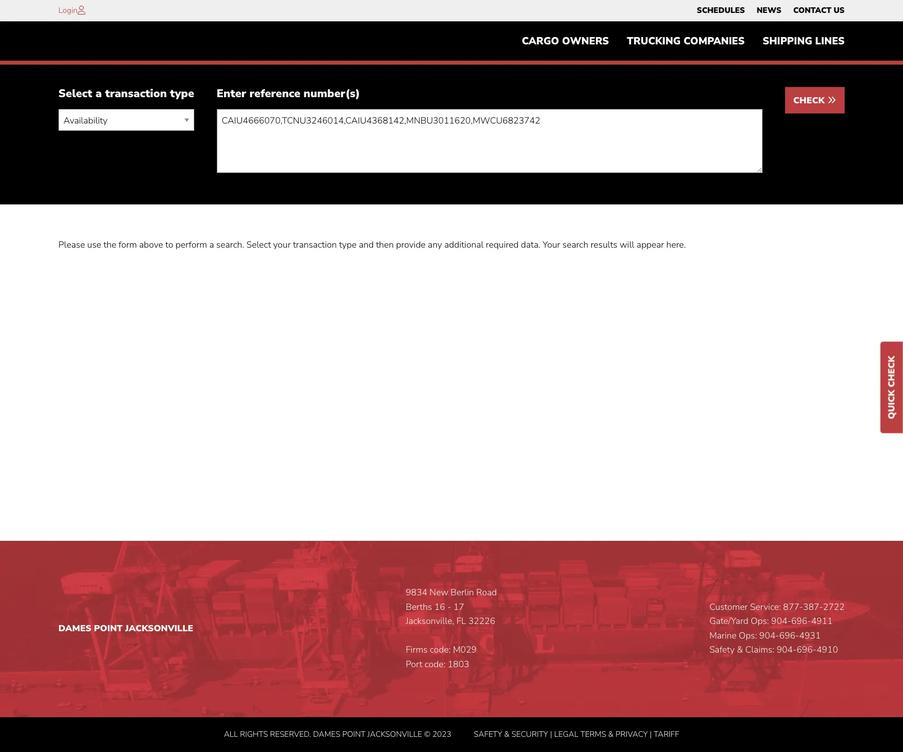 Task type: describe. For each thing, give the bounding box(es) containing it.
your
[[274, 239, 291, 252]]

login link
[[58, 5, 78, 16]]

the
[[104, 239, 116, 252]]

quick
[[887, 390, 899, 419]]

4911
[[812, 616, 834, 628]]

0 horizontal spatial select
[[58, 86, 92, 101]]

safety & security link
[[474, 730, 549, 740]]

security
[[512, 730, 549, 740]]

quick check
[[887, 356, 899, 419]]

here.
[[667, 239, 687, 252]]

rights
[[240, 730, 268, 740]]

0 vertical spatial jacksonville
[[125, 623, 193, 635]]

berths
[[406, 601, 433, 614]]

data.
[[521, 239, 541, 252]]

0 vertical spatial dames
[[58, 623, 91, 635]]

fl
[[457, 616, 467, 628]]

menu bar containing schedules
[[692, 3, 851, 19]]

privacy
[[616, 730, 648, 740]]

form
[[119, 239, 137, 252]]

additional
[[445, 239, 484, 252]]

all
[[224, 730, 238, 740]]

claims:
[[746, 645, 775, 657]]

use
[[87, 239, 101, 252]]

32226
[[469, 616, 496, 628]]

lines
[[816, 34, 846, 48]]

please use the form above to perform a search. select your transaction type and then provide any additional required data. your search results will appear here.
[[58, 239, 687, 252]]

will
[[620, 239, 635, 252]]

login
[[58, 5, 78, 16]]

firms
[[406, 645, 428, 657]]

news link
[[758, 3, 782, 19]]

and
[[359, 239, 374, 252]]

4931
[[800, 630, 822, 642]]

9834 new berlin road berths 16 - 17 jacksonville, fl 32226
[[406, 587, 497, 628]]

schedules link
[[698, 3, 746, 19]]

shipping lines link
[[754, 30, 855, 52]]

1 vertical spatial ops:
[[740, 630, 758, 642]]

us
[[835, 5, 846, 16]]

owners
[[563, 34, 610, 48]]

2 vertical spatial 904-
[[777, 645, 797, 657]]

2 vertical spatial 696-
[[797, 645, 817, 657]]

trucking
[[628, 34, 681, 48]]

to
[[166, 239, 173, 252]]

4910
[[817, 645, 839, 657]]

marine
[[710, 630, 737, 642]]

enter
[[217, 86, 246, 101]]

your
[[543, 239, 561, 252]]

Enter reference number(s) text field
[[217, 109, 763, 173]]

trucking companies
[[628, 34, 745, 48]]

menu bar containing cargo owners
[[513, 30, 855, 52]]

terms
[[581, 730, 607, 740]]

1 vertical spatial type
[[339, 239, 357, 252]]

0 horizontal spatial a
[[96, 86, 102, 101]]

©
[[424, 730, 431, 740]]

1 horizontal spatial point
[[343, 730, 366, 740]]

service:
[[751, 601, 782, 614]]

0 vertical spatial 696-
[[792, 616, 812, 628]]

877-
[[784, 601, 804, 614]]

legal terms & privacy link
[[555, 730, 648, 740]]

cargo owners
[[522, 34, 610, 48]]

jacksonville,
[[406, 616, 455, 628]]

1 vertical spatial a
[[210, 239, 214, 252]]

any
[[428, 239, 443, 252]]

results
[[591, 239, 618, 252]]

1 horizontal spatial dames
[[313, 730, 341, 740]]

shipping lines
[[763, 34, 846, 48]]

1 horizontal spatial &
[[609, 730, 614, 740]]

companies
[[684, 34, 745, 48]]



Task type: locate. For each thing, give the bounding box(es) containing it.
& right terms
[[609, 730, 614, 740]]

1 | from the left
[[551, 730, 553, 740]]

1 vertical spatial select
[[247, 239, 271, 252]]

1 vertical spatial jacksonville
[[368, 730, 422, 740]]

17
[[454, 601, 465, 614]]

safety inside customer service: 877-387-2722 gate/yard ops: 904-696-4911 marine ops: 904-696-4931 safety & claims: 904-696-4910
[[710, 645, 735, 657]]

904- up claims:
[[760, 630, 780, 642]]

1 vertical spatial code:
[[425, 659, 446, 671]]

shipping
[[763, 34, 813, 48]]

0 horizontal spatial point
[[94, 623, 123, 635]]

0 vertical spatial ops:
[[752, 616, 770, 628]]

cargo owners link
[[513, 30, 619, 52]]

1 vertical spatial menu bar
[[513, 30, 855, 52]]

tariff link
[[654, 730, 680, 740]]

ops: down service:
[[752, 616, 770, 628]]

-
[[448, 601, 452, 614]]

9834
[[406, 587, 428, 599]]

check button
[[786, 87, 846, 114]]

menu bar up shipping
[[692, 3, 851, 19]]

cargo
[[522, 34, 560, 48]]

&
[[738, 645, 744, 657], [505, 730, 510, 740], [609, 730, 614, 740]]

customer
[[710, 601, 749, 614]]

menu bar down schedules link on the top right of page
[[513, 30, 855, 52]]

1803
[[448, 659, 470, 671]]

1 vertical spatial point
[[343, 730, 366, 740]]

dames point jacksonville
[[58, 623, 193, 635]]

jacksonville
[[125, 623, 193, 635], [368, 730, 422, 740]]

16
[[435, 601, 446, 614]]

new
[[430, 587, 449, 599]]

1 horizontal spatial jacksonville
[[368, 730, 422, 740]]

& inside customer service: 877-387-2722 gate/yard ops: 904-696-4911 marine ops: 904-696-4931 safety & claims: 904-696-4910
[[738, 645, 744, 657]]

contact us link
[[794, 3, 846, 19]]

select
[[58, 86, 92, 101], [247, 239, 271, 252]]

contact
[[794, 5, 832, 16]]

firms code:  m029 port code:  1803
[[406, 645, 477, 671]]

1 vertical spatial check
[[887, 356, 899, 387]]

type left "enter"
[[170, 86, 194, 101]]

0 horizontal spatial jacksonville
[[125, 623, 193, 635]]

0 vertical spatial type
[[170, 86, 194, 101]]

appear
[[637, 239, 665, 252]]

1 horizontal spatial type
[[339, 239, 357, 252]]

search
[[563, 239, 589, 252]]

0 vertical spatial menu bar
[[692, 3, 851, 19]]

1 vertical spatial safety
[[474, 730, 503, 740]]

0 horizontal spatial check
[[794, 95, 828, 107]]

387-
[[804, 601, 824, 614]]

quick check link
[[882, 342, 904, 433]]

0 vertical spatial select
[[58, 86, 92, 101]]

0 horizontal spatial dames
[[58, 623, 91, 635]]

1 horizontal spatial check
[[887, 356, 899, 387]]

0 vertical spatial a
[[96, 86, 102, 101]]

& left security
[[505, 730, 510, 740]]

menu bar
[[692, 3, 851, 19], [513, 30, 855, 52]]

angle double right image
[[828, 96, 837, 105]]

0 horizontal spatial transaction
[[105, 86, 167, 101]]

code: right port
[[425, 659, 446, 671]]

904- down '877-' in the right bottom of the page
[[772, 616, 792, 628]]

please
[[58, 239, 85, 252]]

2 horizontal spatial &
[[738, 645, 744, 657]]

0 vertical spatial check
[[794, 95, 828, 107]]

all rights reserved. dames point jacksonville © 2023
[[224, 730, 452, 740]]

dames
[[58, 623, 91, 635], [313, 730, 341, 740]]

0 vertical spatial safety
[[710, 645, 735, 657]]

1 vertical spatial 696-
[[780, 630, 800, 642]]

2 | from the left
[[650, 730, 652, 740]]

0 horizontal spatial &
[[505, 730, 510, 740]]

number(s)
[[304, 86, 360, 101]]

type
[[170, 86, 194, 101], [339, 239, 357, 252]]

port
[[406, 659, 423, 671]]

contact us
[[794, 5, 846, 16]]

& left claims:
[[738, 645, 744, 657]]

1 horizontal spatial safety
[[710, 645, 735, 657]]

check
[[794, 95, 828, 107], [887, 356, 899, 387]]

1 horizontal spatial transaction
[[293, 239, 337, 252]]

0 vertical spatial 904-
[[772, 616, 792, 628]]

news
[[758, 5, 782, 16]]

1 horizontal spatial |
[[650, 730, 652, 740]]

1 vertical spatial 904-
[[760, 630, 780, 642]]

provide
[[396, 239, 426, 252]]

trucking companies link
[[619, 30, 754, 52]]

0 vertical spatial transaction
[[105, 86, 167, 101]]

1 horizontal spatial a
[[210, 239, 214, 252]]

| left tariff at the right bottom of the page
[[650, 730, 652, 740]]

tariff
[[654, 730, 680, 740]]

gate/yard
[[710, 616, 749, 628]]

safety & security | legal terms & privacy | tariff
[[474, 730, 680, 740]]

footer containing 9834 new berlin road
[[0, 541, 904, 753]]

| left legal
[[551, 730, 553, 740]]

|
[[551, 730, 553, 740], [650, 730, 652, 740]]

search.
[[216, 239, 244, 252]]

ops:
[[752, 616, 770, 628], [740, 630, 758, 642]]

0 horizontal spatial |
[[551, 730, 553, 740]]

required
[[486, 239, 519, 252]]

safety left security
[[474, 730, 503, 740]]

1 vertical spatial transaction
[[293, 239, 337, 252]]

berlin
[[451, 587, 475, 599]]

code: up 1803
[[430, 645, 451, 657]]

ops: up claims:
[[740, 630, 758, 642]]

1 horizontal spatial select
[[247, 239, 271, 252]]

above
[[139, 239, 163, 252]]

legal
[[555, 730, 579, 740]]

enter reference number(s)
[[217, 86, 360, 101]]

point
[[94, 623, 123, 635], [343, 730, 366, 740]]

code:
[[430, 645, 451, 657], [425, 659, 446, 671]]

reference
[[250, 86, 301, 101]]

a
[[96, 86, 102, 101], [210, 239, 214, 252]]

schedules
[[698, 5, 746, 16]]

2722
[[824, 601, 846, 614]]

check inside button
[[794, 95, 828, 107]]

user image
[[78, 6, 86, 15]]

reserved.
[[270, 730, 311, 740]]

2023
[[433, 730, 452, 740]]

safety down marine
[[710, 645, 735, 657]]

0 horizontal spatial type
[[170, 86, 194, 101]]

1 vertical spatial dames
[[313, 730, 341, 740]]

0 vertical spatial code:
[[430, 645, 451, 657]]

m029
[[453, 645, 477, 657]]

select a transaction type
[[58, 86, 194, 101]]

904- right claims:
[[777, 645, 797, 657]]

perform
[[176, 239, 207, 252]]

customer service: 877-387-2722 gate/yard ops: 904-696-4911 marine ops: 904-696-4931 safety & claims: 904-696-4910
[[710, 601, 846, 657]]

0 vertical spatial point
[[94, 623, 123, 635]]

footer
[[0, 541, 904, 753]]

0 horizontal spatial safety
[[474, 730, 503, 740]]

then
[[376, 239, 394, 252]]

transaction
[[105, 86, 167, 101], [293, 239, 337, 252]]

type left and
[[339, 239, 357, 252]]

road
[[477, 587, 497, 599]]



